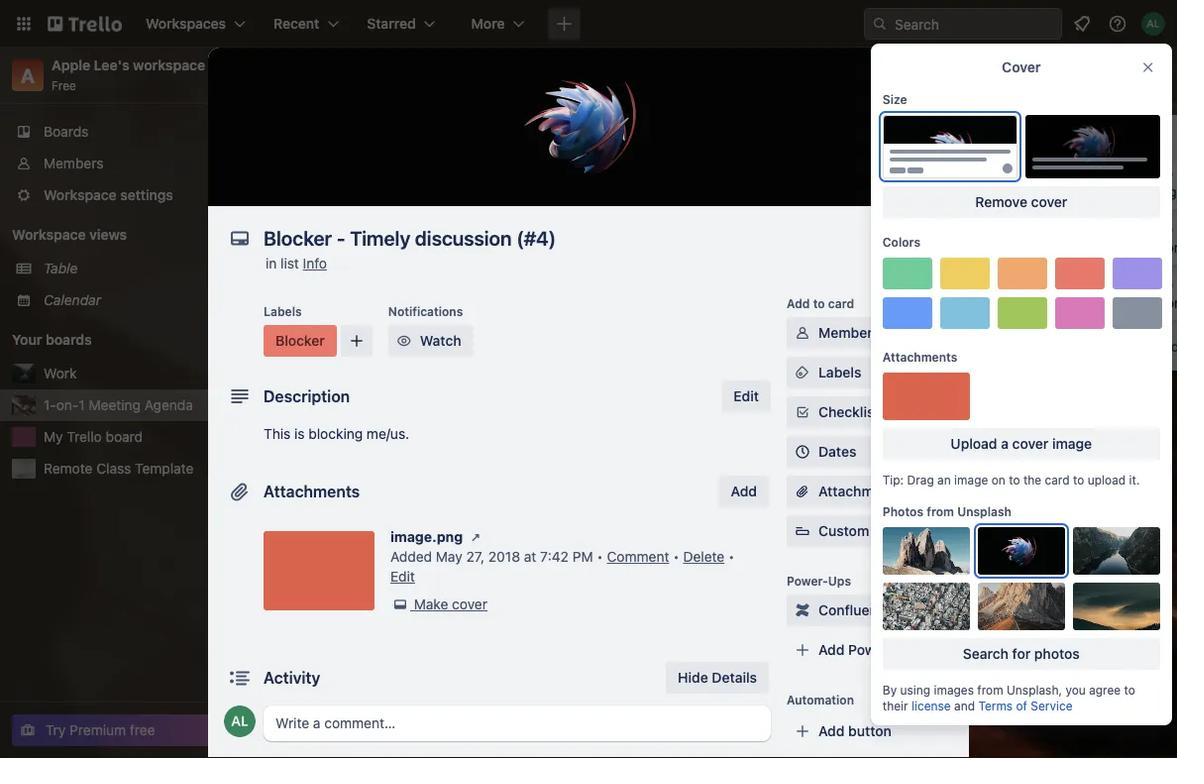 Task type: locate. For each thing, give the bounding box(es) containing it.
add a card for top add a card 'button'
[[872, 303, 942, 319]]

color: green, title: "goal" element
[[1134, 170, 1173, 185], [1134, 226, 1173, 234], [1134, 281, 1173, 296]]

labels up checklist
[[818, 364, 861, 381]]

0 vertical spatial image
[[1053, 436, 1092, 452]]

1 vertical spatial create from template… image
[[507, 699, 523, 714]]

1 horizontal spatial is
[[635, 184, 645, 200]]

ups up confluence
[[828, 574, 851, 588]]

cover
[[1031, 194, 1068, 210], [1013, 436, 1049, 452], [452, 596, 487, 612]]

card down report?
[[913, 303, 942, 319]]

apple lee (applelee29) image right filters
[[1019, 61, 1047, 89]]

1 vertical spatial members
[[818, 325, 880, 341]]

sm image for checklist
[[793, 402, 813, 422]]

sm image for labels
[[793, 363, 813, 382]]

0 vertical spatial attachments
[[883, 350, 958, 364]]

1 vertical spatial blocker
[[275, 332, 325, 349]]

color: green, title: "goal" element for manage
[[1134, 170, 1173, 185]]

0 vertical spatial members
[[44, 155, 104, 171]]

sm image down power-ups
[[793, 600, 813, 620]]

1 vertical spatial 1
[[79, 397, 85, 413]]

try premium free
[[46, 722, 155, 738]]

attachment button
[[787, 476, 953, 507]]

1 vertical spatial attachments
[[264, 482, 360, 501]]

1 vertical spatial a
[[1001, 436, 1009, 452]]

calendar link
[[44, 290, 246, 310]]

upload
[[951, 436, 998, 452]]

from
[[927, 504, 954, 518], [978, 683, 1004, 697]]

size
[[883, 92, 907, 106]]

workspace
[[12, 226, 86, 243]]

notifications
[[388, 304, 463, 318]]

switch to… image
[[14, 14, 34, 34]]

meeting
[[89, 397, 141, 413]]

report?
[[877, 259, 923, 275]]

1 vertical spatial goal
[[1134, 282, 1160, 296]]

2 vertical spatial apple lee (applelee29) image
[[224, 706, 256, 737]]

on up unsplash
[[992, 473, 1006, 487]]

add inside add button "button"
[[818, 723, 845, 739]]

color: red, title: "blocker" element left use
[[264, 325, 337, 357]]

you up report?
[[881, 239, 904, 256]]

discuss
[[852, 171, 897, 185], [852, 227, 897, 241], [289, 650, 339, 666]]

delete
[[683, 548, 725, 565]]

to right agree
[[1124, 683, 1136, 697]]

sm image right this
[[394, 331, 414, 351]]

goal for best
[[1134, 282, 1160, 296]]

think
[[578, 334, 610, 351]]

their
[[883, 699, 908, 712]]

search image
[[872, 16, 888, 32]]

attachments up checklist link at the right
[[883, 350, 958, 364]]

0 vertical spatial blocker
[[571, 171, 614, 185]]

apple lee (applelee29) image
[[1142, 12, 1165, 36], [1019, 61, 1047, 89], [224, 706, 256, 737]]

create board or workspace image
[[554, 14, 574, 34]]

1 color: green, title: "goal" element from the top
[[1134, 170, 1173, 185]]

0 horizontal spatial apple lee (applelee29) image
[[224, 706, 256, 737]]

list
[[281, 255, 299, 272]]

hide details
[[678, 669, 757, 686]]

to inside by using images from unsplash, you agree to their
[[1124, 683, 1136, 697]]

blocker left use
[[275, 332, 325, 349]]

0 vertical spatial you
[[881, 239, 904, 256]]

blocking
[[309, 426, 363, 442]]

remove cover button
[[883, 186, 1160, 218]]

power-
[[787, 574, 828, 588], [848, 642, 895, 658]]

on right feedback
[[1047, 239, 1063, 256]]

from down an
[[927, 504, 954, 518]]

1 vertical spatial members link
[[787, 317, 953, 349]]

goal inside goal best pr
[[1134, 282, 1160, 296]]

1 vertical spatial -
[[343, 650, 349, 666]]

image
[[1053, 436, 1092, 452], [955, 473, 988, 487]]

discuss - suggested topic (#3) link
[[289, 648, 511, 668]]

custom fields button
[[787, 521, 953, 541]]

discuss up 'activity'
[[289, 650, 339, 666]]

members link
[[0, 148, 258, 179], [787, 317, 953, 349]]

1 vertical spatial cover
[[904, 170, 945, 186]]

1 vertical spatial add a card button
[[277, 691, 499, 722]]

edit down changes.
[[734, 388, 759, 404]]

color: orange, title: "discuss" element
[[852, 170, 897, 185], [852, 226, 897, 241]]

is inside blocker the team is stuck on x, how can we move forward?
[[635, 184, 645, 200]]

add a card button down suggested
[[277, 691, 499, 722]]

agenda
[[144, 397, 193, 413]]

0 vertical spatial color: orange, title: "discuss" element
[[852, 170, 897, 185]]

1-
[[44, 397, 56, 413]]

in
[[266, 255, 277, 272]]

team
[[599, 184, 631, 200]]

manage
[[1134, 184, 1177, 200]]

tip: drag an image on to the card to upload it.
[[883, 473, 1140, 487]]

1 vertical spatial ups
[[895, 642, 921, 658]]

make cover link
[[390, 595, 487, 614]]

a down the 'discuss - suggested topic (#3)'
[[339, 698, 347, 714]]

sm image for confluence
[[793, 600, 813, 620]]

the down upload a cover image 'button'
[[1024, 473, 1042, 487]]

0 vertical spatial a
[[902, 303, 910, 319]]

sm image left checklist
[[793, 402, 813, 422]]

the down the can
[[852, 259, 873, 275]]

power ups image
[[865, 67, 881, 83]]

add a card button
[[840, 295, 1062, 327], [277, 691, 499, 722]]

add a card down report?
[[872, 303, 942, 319]]

board
[[392, 329, 429, 346], [106, 429, 143, 445]]

drag
[[907, 473, 934, 487]]

2 goal from the top
[[1134, 282, 1160, 296]]

1 vertical spatial color: red, title: "blocker" element
[[264, 325, 337, 357]]

sm image
[[884, 168, 904, 188], [793, 323, 813, 343], [793, 363, 813, 382], [793, 402, 813, 422], [466, 527, 486, 547]]

0 horizontal spatial a
[[339, 698, 347, 714]]

0 horizontal spatial on
[[687, 184, 703, 200]]

blocker the team is stuck on x, how can we move forward?
[[571, 171, 799, 220]]

remove cover
[[976, 194, 1068, 210]]

1 vertical spatial discuss
[[852, 227, 897, 241]]

2 horizontal spatial a
[[1001, 436, 1009, 452]]

sm image for make cover
[[390, 595, 410, 614]]

can up some
[[635, 334, 658, 351]]

1 vertical spatial edit
[[390, 568, 415, 585]]

blocker for blocker the team is stuck on x, how can we move forward?
[[571, 171, 614, 185]]

you
[[881, 239, 904, 256], [1066, 683, 1086, 697]]

discuss for -
[[289, 650, 339, 666]]

0 horizontal spatial image
[[955, 473, 988, 487]]

0 horizontal spatial board
[[106, 429, 143, 445]]

0 horizontal spatial the
[[852, 259, 873, 275]]

custom fields
[[818, 523, 912, 539]]

search for photos
[[963, 646, 1080, 662]]

3 color: green, title: "goal" element from the top
[[1134, 281, 1173, 296]]

members down the "boards"
[[44, 155, 104, 171]]

0 vertical spatial apple lee (applelee29) image
[[1142, 12, 1165, 36]]

sm image for watch
[[394, 331, 414, 351]]

1 up trello
[[79, 397, 85, 413]]

1 horizontal spatial apple lee (applelee29) image
[[1019, 61, 1047, 89]]

1 down blocker - timely discussion (#4)
[[341, 588, 346, 602]]

edit down added
[[390, 568, 415, 585]]

0 horizontal spatial members
[[44, 155, 104, 171]]

delete link
[[683, 548, 725, 565]]

blocker inside the color: red, title: "blocker" element
[[275, 332, 325, 349]]

color: orange, title: "discuss" element down new
[[852, 226, 897, 241]]

table link
[[44, 259, 246, 278]]

1 horizontal spatial can
[[754, 184, 777, 200]]

2 vertical spatial 1
[[341, 588, 346, 602]]

image right an
[[955, 473, 988, 487]]

add a card button down can you please give feedback on the report? link
[[840, 295, 1062, 327]]

discuss inside "discuss can you please give feedback on the report?"
[[852, 227, 897, 241]]

0 vertical spatial members link
[[0, 148, 258, 179]]

blocker - timely discussion (#4)
[[289, 560, 496, 577]]

2 vertical spatial cover
[[452, 596, 487, 612]]

cover down (#4) at bottom
[[452, 596, 487, 612]]

if
[[770, 334, 778, 351]]

27,
[[466, 548, 485, 565]]

add power-ups
[[818, 642, 921, 658]]

free
[[52, 78, 76, 92]]

members for bottom members link
[[818, 325, 880, 341]]

0 vertical spatial edit
[[734, 388, 759, 404]]

power- down confluence
[[848, 642, 895, 658]]

0 horizontal spatial you
[[881, 239, 904, 256]]

template
[[135, 460, 194, 477]]

1 vertical spatial color: green, title: "goal" element
[[1134, 226, 1173, 234]]

blocker inside blocker the team is stuck on x, how can we move forward?
[[571, 171, 614, 185]]

0 horizontal spatial can
[[635, 334, 658, 351]]

labels
[[264, 304, 302, 318], [818, 364, 861, 381]]

0 vertical spatial ups
[[828, 574, 851, 588]]

improve
[[662, 334, 713, 351]]

a
[[902, 303, 910, 319], [1001, 436, 1009, 452], [339, 698, 347, 714]]

tip:
[[883, 473, 904, 487]]

0 vertical spatial -
[[341, 560, 347, 577]]

color: red, title: "blocker" element
[[571, 170, 614, 185], [264, 325, 337, 357]]

a down report?
[[902, 303, 910, 319]]

members down add to card
[[818, 325, 880, 341]]

- left suggested
[[343, 650, 349, 666]]

2 color: green, title: "goal" element from the top
[[1134, 226, 1173, 234]]

from up license and terms of service
[[978, 683, 1004, 697]]

card down the can
[[828, 296, 854, 310]]

image up the upload
[[1053, 436, 1092, 452]]

blocker for blocker
[[275, 332, 325, 349]]

is up forward?
[[635, 184, 645, 200]]

is right this
[[294, 426, 305, 442]]

1 vertical spatial color: orange, title: "discuss" element
[[852, 226, 897, 241]]

goal left pr
[[1134, 282, 1160, 296]]

discuss up report?
[[852, 227, 897, 241]]

board up remote class template
[[106, 429, 143, 445]]

make
[[571, 354, 605, 371]]

can right how
[[754, 184, 777, 200]]

photos from unsplash
[[883, 504, 1012, 518]]

1 color: orange, title: "discuss" element from the top
[[852, 170, 897, 185]]

cover right remove
[[1031, 194, 1068, 210]]

sm image down edit link
[[390, 595, 410, 614]]

cover up tip: drag an image on to the card to upload it.
[[1013, 436, 1049, 452]]

sm image right if in the right top of the page
[[793, 323, 813, 343]]

goal inside goal manage
[[1134, 171, 1160, 185]]

discuss for can
[[852, 227, 897, 241]]

0 vertical spatial the
[[852, 259, 873, 275]]

sm image right new
[[884, 168, 904, 188]]

None text field
[[254, 220, 908, 256]]

0 vertical spatial from
[[927, 504, 954, 518]]

pm
[[572, 548, 593, 565]]

color: orange, title: "discuss" element for new
[[852, 170, 897, 185]]

members for left members link
[[44, 155, 104, 171]]

feedback
[[984, 239, 1043, 256]]

1 horizontal spatial members
[[818, 325, 880, 341]]

1 goal from the top
[[1134, 171, 1160, 185]]

delete edit
[[390, 548, 725, 585]]

confluence
[[818, 602, 893, 618]]

1 vertical spatial cover
[[1013, 436, 1049, 452]]

cover inside 'button'
[[1013, 436, 1049, 452]]

card down suggested
[[350, 698, 380, 714]]

2 vertical spatial blocker
[[289, 560, 337, 577]]

you inside "discuss can you please give feedback on the report?"
[[881, 239, 904, 256]]

your boards
[[12, 331, 92, 348]]

sm image inside checklist link
[[793, 402, 813, 422]]

1 vertical spatial can
[[635, 334, 658, 351]]

labels up how
[[264, 304, 302, 318]]

2 color: orange, title: "discuss" element from the top
[[852, 226, 897, 241]]

0 horizontal spatial members link
[[0, 148, 258, 179]]

1 horizontal spatial board
[[392, 329, 429, 346]]

0 vertical spatial on
[[687, 184, 703, 200]]

discuss inside discuss new training program
[[852, 171, 897, 185]]

image inside 'button'
[[1053, 436, 1092, 452]]

you inside by using images from unsplash, you agree to their
[[1066, 683, 1086, 697]]

1 vertical spatial the
[[1024, 473, 1042, 487]]

add a card down 'activity'
[[309, 698, 380, 714]]

1 inside 1-on-1 meeting agenda link
[[79, 397, 85, 413]]

1 horizontal spatial cover
[[1002, 59, 1041, 75]]

goal up mentor
[[1134, 171, 1160, 185]]

license link
[[912, 699, 951, 712]]

on inside blocker the team is stuck on x, how can we move forward?
[[687, 184, 703, 200]]

blocker left timely
[[289, 560, 337, 577]]

Write a comment text field
[[264, 706, 771, 741]]

members link up the labels link
[[787, 317, 953, 349]]

0 horizontal spatial edit
[[390, 568, 415, 585]]

remove
[[976, 194, 1028, 210]]

blocker up move
[[571, 171, 614, 185]]

1 horizontal spatial edit
[[734, 388, 759, 404]]

2 vertical spatial a
[[339, 698, 347, 714]]

discuss up the colors
[[852, 171, 897, 185]]

1-on-1 meeting agenda link
[[44, 395, 246, 415]]

cover
[[1002, 59, 1041, 75], [904, 170, 945, 186]]

make
[[414, 596, 448, 612]]

your
[[12, 331, 42, 348]]

power- up confluence
[[787, 574, 828, 588]]

cover inside button
[[1031, 194, 1068, 210]]

members link down the "boards"
[[0, 148, 258, 179]]

attachments down the blocking
[[264, 482, 360, 501]]

0 vertical spatial board
[[392, 329, 429, 346]]

comment link
[[607, 548, 669, 565]]

fields
[[873, 523, 912, 539]]

ups up using in the right bottom of the page
[[895, 642, 921, 658]]

1
[[341, 357, 346, 371], [79, 397, 85, 413], [341, 588, 346, 602]]

1 vertical spatial is
[[294, 426, 305, 442]]

1 down use
[[341, 357, 346, 371]]

cover link
[[878, 163, 957, 194]]

2 vertical spatial discuss
[[289, 650, 339, 666]]

1 vertical spatial add a card
[[309, 698, 380, 714]]

0 vertical spatial is
[[635, 184, 645, 200]]

lee's
[[94, 57, 129, 73]]

photos
[[883, 504, 924, 518]]

suggested
[[353, 650, 422, 666]]

may
[[436, 548, 462, 565]]

blocker inside blocker - timely discussion (#4) link
[[289, 560, 337, 577]]

1 horizontal spatial on
[[992, 473, 1006, 487]]

1 horizontal spatial you
[[1066, 683, 1086, 697]]

sm image inside the labels link
[[793, 363, 813, 382]]

- left timely
[[341, 560, 347, 577]]

can
[[852, 239, 877, 256]]

0 vertical spatial goal
[[1134, 171, 1160, 185]]

0 vertical spatial labels
[[264, 304, 302, 318]]

0 vertical spatial add a card button
[[840, 295, 1062, 327]]

color: orange, title: "discuss" element up the colors
[[852, 170, 897, 185]]

1 horizontal spatial create from template… image
[[789, 398, 805, 414]]

your boards with 4 items element
[[12, 328, 200, 352]]

some
[[609, 354, 644, 371]]

to left the upload
[[1073, 473, 1085, 487]]

apple lee (applelee29) image right open information menu 'image' on the top right of the page
[[1142, 12, 1165, 36]]

on left x,
[[687, 184, 703, 200]]

you up service
[[1066, 683, 1086, 697]]

using
[[901, 683, 931, 697]]

0 vertical spatial color: red, title: "blocker" element
[[571, 170, 614, 185]]

0 horizontal spatial add a card
[[309, 698, 380, 714]]

1 horizontal spatial from
[[978, 683, 1004, 697]]

automation
[[787, 693, 854, 707]]

members
[[44, 155, 104, 171], [818, 325, 880, 341]]

sm image right edit button
[[793, 363, 813, 382]]

a right upload
[[1001, 436, 1009, 452]]

apple lee (applelee29) image right free
[[224, 706, 256, 737]]

2 horizontal spatial on
[[1047, 239, 1063, 256]]

the team is stuck on x, how can we move forward? link
[[571, 182, 801, 222]]

1 vertical spatial on
[[1047, 239, 1063, 256]]

this
[[365, 329, 388, 346]]

1 horizontal spatial labels
[[818, 364, 861, 381]]

1 vertical spatial image
[[955, 473, 988, 487]]

board down notifications
[[392, 329, 429, 346]]

sm image
[[394, 331, 414, 351], [390, 595, 410, 614], [793, 600, 813, 620]]

at
[[524, 548, 536, 565]]

1 horizontal spatial members link
[[787, 317, 953, 349]]

we right how
[[781, 184, 799, 200]]

goal for manage
[[1134, 171, 1160, 185]]

create from template… image
[[789, 398, 805, 414], [507, 699, 523, 714]]

my trello board link
[[44, 427, 246, 447]]

1 vertical spatial you
[[1066, 683, 1086, 697]]

can inside i think we can improve velocity if we make some tooling changes.
[[635, 334, 658, 351]]

0 vertical spatial can
[[754, 184, 777, 200]]

0 vertical spatial color: green, title: "goal" element
[[1134, 170, 1173, 185]]

1 horizontal spatial image
[[1053, 436, 1092, 452]]

1 horizontal spatial a
[[902, 303, 910, 319]]

color: red, title: "blocker" element up move
[[571, 170, 614, 185]]

image for an
[[955, 473, 988, 487]]

sm image inside watch button
[[394, 331, 414, 351]]

1 vertical spatial power-
[[848, 642, 895, 658]]



Task type: describe. For each thing, give the bounding box(es) containing it.
add power-ups link
[[787, 634, 953, 666]]

add button
[[719, 476, 769, 507]]

cover for make cover
[[452, 596, 487, 612]]

work
[[44, 365, 77, 381]]

1 vertical spatial apple lee (applelee29) image
[[1019, 61, 1047, 89]]

in list info
[[266, 255, 327, 272]]

board
[[600, 67, 639, 83]]

can inside blocker the team is stuck on x, how can we move forward?
[[754, 184, 777, 200]]

cover for remove cover
[[1031, 194, 1068, 210]]

workspace
[[133, 57, 205, 73]]

1 horizontal spatial color: red, title: "blocker" element
[[571, 170, 614, 185]]

checklist link
[[787, 396, 953, 428]]

open information menu image
[[1108, 14, 1128, 34]]

0 horizontal spatial ups
[[828, 574, 851, 588]]

automation image
[[893, 59, 920, 87]]

work link
[[44, 364, 222, 383]]

added may 27, 2018 at 7:42 pm
[[390, 548, 593, 565]]

we inside blocker the team is stuck on x, how can we move forward?
[[781, 184, 799, 200]]

move
[[571, 204, 605, 220]]

we up some
[[613, 334, 631, 351]]

create from template… image
[[1070, 303, 1086, 319]]

Board name text field
[[273, 59, 491, 91]]

2018
[[488, 548, 520, 565]]

how
[[724, 184, 751, 200]]

info link
[[303, 255, 327, 272]]

0 horizontal spatial create from template… image
[[507, 699, 523, 714]]

color: green, title: "goal" element for best pr
[[1134, 281, 1173, 296]]

color: green, title: "goal" element for mentor
[[1134, 226, 1173, 234]]

from inside by using images from unsplash, you agree to their
[[978, 683, 1004, 697]]

class
[[96, 460, 131, 477]]

we right if in the right top of the page
[[782, 334, 800, 351]]

can you please give feedback on the report? link
[[852, 238, 1082, 277]]

x,
[[707, 184, 720, 200]]

discuss for new
[[852, 171, 897, 185]]

apple lee's workspace link
[[52, 57, 205, 73]]

image for cover
[[1053, 436, 1092, 452]]

upload
[[1088, 473, 1126, 487]]

added
[[390, 548, 432, 565]]

watch button
[[388, 325, 473, 357]]

0 horizontal spatial from
[[927, 504, 954, 518]]

card left the upload
[[1045, 473, 1070, 487]]

add inside add button
[[731, 483, 757, 499]]

search for photos button
[[883, 638, 1160, 670]]

a for the leftmost add a card 'button'
[[339, 698, 347, 714]]

back to home image
[[48, 8, 122, 40]]

boards link
[[0, 116, 258, 148]]

the
[[571, 184, 595, 200]]

unsplash,
[[1007, 683, 1062, 697]]

trello
[[67, 429, 102, 445]]

0 notifications image
[[1070, 12, 1094, 36]]

new
[[852, 184, 881, 200]]

on-
[[56, 397, 79, 413]]

blocker for blocker - timely discussion (#4)
[[289, 560, 337, 577]]

sm image inside cover 'link'
[[884, 168, 904, 188]]

it.
[[1129, 473, 1140, 487]]

edit inside button
[[734, 388, 759, 404]]

0 vertical spatial power-
[[787, 574, 828, 588]]

0 horizontal spatial add a card button
[[277, 691, 499, 722]]

a for top add a card 'button'
[[902, 303, 910, 319]]

make cover
[[414, 596, 487, 612]]

add button
[[818, 723, 892, 739]]

description
[[264, 387, 350, 406]]

0 vertical spatial 1
[[341, 357, 346, 371]]

0 horizontal spatial color: red, title: "blocker" element
[[264, 325, 337, 357]]

board button
[[566, 59, 673, 91]]

sm image for members
[[793, 323, 813, 343]]

color: orange, title: "discuss" element for can
[[852, 226, 897, 241]]

boards
[[46, 331, 92, 348]]

the inside "discuss can you please give feedback on the report?"
[[852, 259, 873, 275]]

0 horizontal spatial labels
[[264, 304, 302, 318]]

to down upload a cover image 'button'
[[1009, 473, 1020, 487]]

image.png
[[390, 529, 463, 545]]

edit inside "delete edit"
[[390, 568, 415, 585]]

terms
[[979, 699, 1013, 712]]

topic
[[426, 650, 458, 666]]

to up the labels link
[[813, 296, 825, 310]]

1 horizontal spatial power-
[[848, 642, 895, 658]]

1 vertical spatial labels
[[818, 364, 861, 381]]

changes.
[[695, 354, 753, 371]]

filters
[[958, 67, 999, 83]]

edit link
[[390, 568, 415, 585]]

best
[[1134, 295, 1162, 311]]

0 horizontal spatial attachments
[[264, 482, 360, 501]]

upload a cover image button
[[883, 428, 1160, 460]]

sm image up 27,
[[466, 527, 486, 547]]

apple lee's workspace free
[[52, 57, 205, 92]]

hide details link
[[666, 662, 769, 694]]

of
[[1016, 699, 1028, 712]]

on inside "discuss can you please give feedback on the report?"
[[1047, 239, 1063, 256]]

discussion
[[397, 560, 465, 577]]

me/us.
[[367, 426, 409, 442]]

please
[[908, 239, 950, 256]]

try
[[46, 722, 66, 738]]

2 vertical spatial on
[[992, 473, 1006, 487]]

filters button
[[928, 59, 1004, 91]]

use
[[338, 329, 361, 346]]

new training program link
[[852, 182, 1082, 202]]

mentor link
[[1134, 238, 1177, 258]]

and
[[955, 699, 975, 712]]

7:42
[[540, 548, 569, 565]]

training
[[884, 184, 933, 200]]

remote class template link
[[44, 459, 246, 479]]

details
[[712, 669, 757, 686]]

boards
[[44, 123, 89, 140]]

add a card for the leftmost add a card 'button'
[[309, 698, 380, 714]]

best pr link
[[1134, 293, 1177, 313]]

forward?
[[609, 204, 665, 220]]

show menu image
[[1141, 65, 1160, 85]]

velocity
[[717, 334, 766, 351]]

Search field
[[888, 9, 1061, 39]]

1 horizontal spatial the
[[1024, 473, 1042, 487]]

this
[[264, 426, 291, 442]]

0 vertical spatial create from template… image
[[789, 398, 805, 414]]

i think we can improve velocity if we make some tooling changes.
[[571, 334, 800, 371]]

cover inside 'link'
[[904, 170, 945, 186]]

to left use
[[322, 329, 334, 346]]

- for discuss
[[343, 650, 349, 666]]

license
[[912, 699, 951, 712]]

unsplash
[[958, 504, 1012, 518]]

for
[[1012, 646, 1031, 662]]

try premium free button
[[12, 714, 242, 746]]

discuss - suggested topic (#3)
[[289, 650, 489, 666]]

premium
[[70, 722, 126, 738]]

0 horizontal spatial is
[[294, 426, 305, 442]]

1 vertical spatial board
[[106, 429, 143, 445]]

discuss new training program
[[852, 171, 991, 200]]

custom
[[818, 523, 869, 539]]

a
[[21, 63, 35, 87]]

power-ups
[[787, 574, 851, 588]]

- for blocker
[[341, 560, 347, 577]]

primary element
[[0, 0, 1177, 48]]

hide
[[678, 669, 708, 686]]

add inside add power-ups link
[[818, 642, 845, 658]]



Task type: vqa. For each thing, say whether or not it's contained in the screenshot.
Ups to the left
yes



